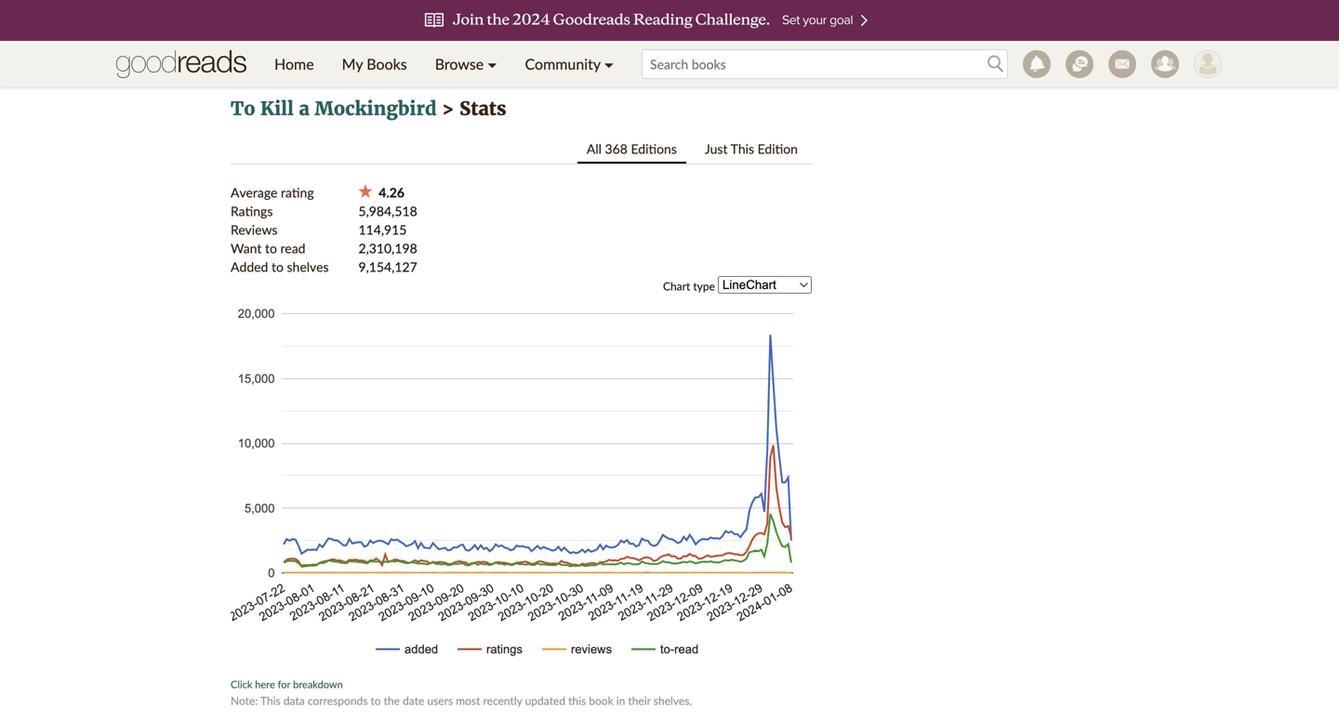 Task type: vqa. For each thing, say whether or not it's contained in the screenshot.
anticipated to the right
no



Task type: locate. For each thing, give the bounding box(es) containing it.
to down want to read
[[272, 259, 284, 275]]

community ▾
[[525, 55, 614, 73]]

in
[[616, 694, 625, 708]]

friend requests image
[[1151, 50, 1179, 78]]

mockingbird
[[315, 97, 437, 120]]

click here for breakdown link
[[231, 678, 343, 691]]

▾ right 'browse'
[[488, 55, 497, 73]]

this
[[731, 141, 754, 157], [260, 694, 281, 708]]

a chart. image
[[231, 304, 807, 676]]

2,310,198
[[359, 240, 417, 256]]

▾ right community
[[604, 55, 614, 73]]

average
[[231, 185, 278, 200]]

114,915
[[359, 222, 407, 238]]

rating
[[281, 185, 314, 200]]

2 ▾ from the left
[[604, 55, 614, 73]]

shelves.
[[654, 694, 692, 708]]

menu
[[260, 41, 628, 87]]

1 vertical spatial to
[[272, 259, 284, 275]]

to left 'the'
[[371, 694, 381, 708]]

want to read
[[231, 240, 306, 256]]

0 vertical spatial this
[[731, 141, 754, 157]]

0 horizontal spatial ▾
[[488, 55, 497, 73]]

a chart. element
[[231, 304, 807, 676]]

>
[[442, 97, 454, 120]]

0 vertical spatial to
[[265, 240, 277, 256]]

2 vertical spatial to
[[371, 694, 381, 708]]

all 368 editions
[[587, 141, 677, 157]]

editions
[[631, 141, 677, 157]]

here
[[255, 678, 275, 691]]

to up "added to shelves"
[[265, 240, 277, 256]]

chart type
[[663, 279, 715, 293]]

added to shelves
[[231, 259, 329, 275]]

home link
[[260, 41, 328, 87]]

this right just
[[731, 141, 754, 157]]

1 vertical spatial this
[[260, 694, 281, 708]]

my
[[342, 55, 363, 73]]

Search for books to add to your shelves search field
[[642, 49, 1008, 79]]

to for want
[[265, 240, 277, 256]]

this
[[568, 694, 586, 708]]

users
[[427, 694, 453, 708]]

stats
[[460, 97, 506, 120]]

this down here
[[260, 694, 281, 708]]

0 horizontal spatial this
[[260, 694, 281, 708]]

corresponds
[[308, 694, 368, 708]]

to for added
[[272, 259, 284, 275]]

breakdown
[[293, 678, 343, 691]]

just this edition
[[705, 141, 798, 157]]

shelves
[[287, 259, 329, 275]]

home
[[274, 55, 314, 73]]

my group discussions image
[[1066, 50, 1094, 78]]

menu containing home
[[260, 41, 628, 87]]

community ▾ button
[[511, 41, 628, 87]]

click here for breakdown note: this data corresponds to the date users most recently updated this book in their shelves.
[[231, 678, 692, 708]]

1 ▾ from the left
[[488, 55, 497, 73]]

type
[[693, 279, 715, 293]]

chart
[[663, 279, 690, 293]]

added
[[231, 259, 268, 275]]

all
[[587, 141, 602, 157]]

want
[[231, 240, 262, 256]]

▾
[[488, 55, 497, 73], [604, 55, 614, 73]]

the
[[384, 694, 400, 708]]

1 horizontal spatial ▾
[[604, 55, 614, 73]]

to
[[265, 240, 277, 256], [272, 259, 284, 275], [371, 694, 381, 708]]

their
[[628, 694, 651, 708]]

a
[[299, 97, 310, 120]]



Task type: describe. For each thing, give the bounding box(es) containing it.
book
[[589, 694, 614, 708]]

most
[[456, 694, 480, 708]]

date
[[403, 694, 424, 708]]

368
[[605, 141, 628, 157]]

to kill a mockingbird >     stats
[[231, 97, 506, 120]]

kill
[[260, 97, 294, 120]]

Search books text field
[[642, 49, 1008, 79]]

bob builder image
[[1194, 50, 1222, 78]]

my books link
[[328, 41, 421, 87]]

average rating
[[231, 185, 314, 200]]

browse ▾ button
[[421, 41, 511, 87]]

ratings
[[231, 203, 273, 219]]

▾ for community ▾
[[604, 55, 614, 73]]

inbox image
[[1109, 50, 1137, 78]]

community
[[525, 55, 601, 73]]

to
[[231, 97, 255, 120]]

▾ for browse ▾
[[488, 55, 497, 73]]

just this edition link
[[696, 136, 807, 162]]

reviews
[[231, 222, 278, 238]]

5,984,518
[[359, 203, 417, 219]]

this inside click here for breakdown note: this data corresponds to the date users most recently updated this book in their shelves.
[[260, 694, 281, 708]]

9,154,127
[[359, 259, 417, 275]]

my books
[[342, 55, 407, 73]]

recently
[[483, 694, 522, 708]]

4.26
[[373, 185, 405, 200]]

notifications image
[[1023, 50, 1051, 78]]

1 horizontal spatial this
[[731, 141, 754, 157]]

edition
[[758, 141, 798, 157]]

read
[[280, 240, 306, 256]]

updated
[[525, 694, 566, 708]]

click
[[231, 678, 252, 691]]

books
[[367, 55, 407, 73]]

browse
[[435, 55, 484, 73]]

to kill a mockingbird link
[[231, 97, 437, 120]]

browse ▾
[[435, 55, 497, 73]]

for
[[278, 678, 290, 691]]

note:
[[231, 694, 258, 708]]

just
[[705, 141, 728, 157]]

to inside click here for breakdown note: this data corresponds to the date users most recently updated this book in their shelves.
[[371, 694, 381, 708]]

data
[[284, 694, 305, 708]]



